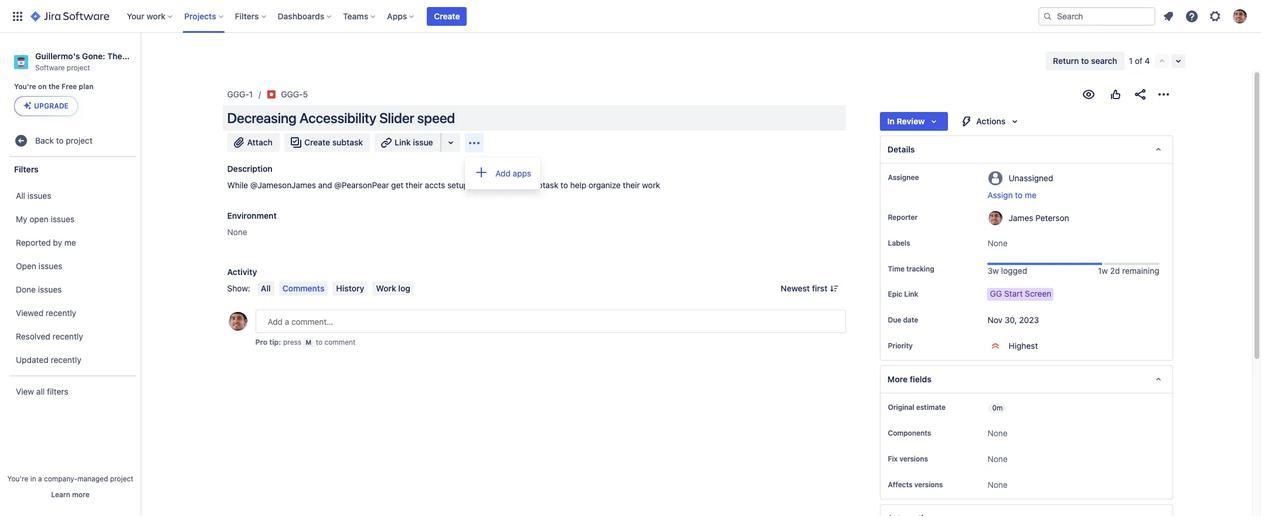 Task type: locate. For each thing, give the bounding box(es) containing it.
1 vertical spatial create
[[304, 137, 330, 147]]

recently down done issues link in the left of the page
[[46, 308, 76, 318]]

1 vertical spatial link
[[905, 290, 919, 299]]

add apps image
[[474, 165, 489, 179]]

viewed recently link
[[6, 302, 137, 325]]

0 vertical spatial 1
[[1129, 56, 1133, 66]]

profile image of james peterson image
[[228, 312, 247, 331]]

due date
[[888, 316, 919, 325]]

versions for fix versions
[[900, 455, 928, 464]]

company-
[[44, 474, 77, 483]]

upgrade
[[34, 102, 69, 110]]

work right your
[[147, 11, 166, 21]]

nov
[[988, 315, 1003, 325]]

description
[[227, 164, 273, 174]]

create inside button
[[304, 137, 330, 147]]

issues inside "link"
[[51, 214, 75, 224]]

versions down fix versions pin to top. only you can see pinned fields. image
[[915, 481, 943, 489]]

0 horizontal spatial me
[[64, 237, 76, 247]]

ggg- for 5
[[281, 89, 303, 99]]

0 vertical spatial me
[[1025, 190, 1037, 200]]

0 vertical spatial link
[[395, 137, 411, 147]]

work log
[[376, 283, 411, 293]]

1 horizontal spatial link
[[905, 290, 919, 299]]

all right show:
[[261, 283, 271, 293]]

jira software image
[[30, 9, 109, 23], [30, 9, 109, 23]]

0 vertical spatial project
[[67, 63, 90, 72]]

notifications image
[[1162, 9, 1176, 23]]

create for create
[[434, 11, 460, 21]]

unassigned
[[1009, 173, 1054, 183]]

2 vertical spatial project
[[110, 474, 133, 483]]

1 vertical spatial me
[[64, 237, 76, 247]]

to right return
[[1082, 56, 1089, 66]]

versions right fix
[[900, 455, 928, 464]]

accts
[[425, 180, 445, 190]]

1 vertical spatial the
[[515, 180, 527, 190]]

issues down reported by me
[[39, 261, 62, 271]]

activity
[[227, 267, 257, 277]]

0 vertical spatial filters
[[235, 11, 259, 21]]

work log button
[[373, 282, 414, 296]]

0 horizontal spatial work
[[147, 11, 166, 21]]

1 vertical spatial filters
[[14, 164, 39, 174]]

actions button
[[953, 112, 1029, 131]]

you're left the in
[[7, 474, 28, 483]]

recently down resolved recently link on the bottom of the page
[[51, 355, 81, 365]]

pro tip: press m to comment
[[255, 338, 356, 347]]

0 vertical spatial subtask
[[332, 137, 363, 147]]

issues up viewed recently
[[38, 284, 62, 294]]

add app image
[[467, 136, 481, 150]]

their
[[406, 180, 423, 190], [623, 180, 640, 190]]

the
[[49, 82, 60, 91], [515, 180, 527, 190]]

1 horizontal spatial me
[[1025, 190, 1037, 200]]

create for create subtask
[[304, 137, 330, 147]]

to right m
[[316, 338, 323, 347]]

newest
[[781, 283, 810, 293]]

you're in a company-managed project
[[7, 474, 133, 483]]

to inside assign to me "button"
[[1015, 190, 1023, 200]]

0 horizontal spatial link
[[395, 137, 411, 147]]

ggg-1
[[227, 89, 253, 99]]

to inside return to search button
[[1082, 56, 1089, 66]]

project right back
[[66, 135, 92, 145]]

history
[[336, 283, 364, 293]]

to
[[1082, 56, 1089, 66], [56, 135, 64, 145], [561, 180, 568, 190], [1015, 190, 1023, 200], [316, 338, 323, 347]]

0 horizontal spatial ggg-
[[227, 89, 249, 99]]

assignee
[[888, 173, 919, 182]]

newest first
[[781, 283, 828, 293]]

1 ggg- from the left
[[227, 89, 249, 99]]

0 vertical spatial all
[[16, 191, 25, 201]]

subtask
[[332, 137, 363, 147], [529, 180, 559, 190]]

me for assign to me
[[1025, 190, 1037, 200]]

all inside button
[[261, 283, 271, 293]]

add apps link
[[465, 161, 541, 186]]

0 vertical spatial work
[[147, 11, 166, 21]]

settings image
[[1209, 9, 1223, 23]]

0 horizontal spatial create
[[304, 137, 330, 147]]

the
[[107, 51, 122, 61]]

to right assign at the right top of the page
[[1015, 190, 1023, 200]]

0 vertical spatial create
[[434, 11, 460, 21]]

2023
[[1020, 315, 1039, 325]]

done issues link
[[6, 278, 137, 302]]

viewed
[[16, 308, 43, 318]]

link right epic
[[905, 290, 919, 299]]

your work
[[127, 11, 166, 21]]

bug image
[[267, 90, 276, 99]]

start
[[1005, 289, 1023, 299]]

subtask inside button
[[332, 137, 363, 147]]

1 horizontal spatial ggg-
[[281, 89, 303, 99]]

ggg-1 link
[[227, 87, 253, 101]]

guillermo's gone: the game software project
[[35, 51, 147, 72]]

0 horizontal spatial all
[[16, 191, 25, 201]]

details
[[888, 144, 916, 154]]

create down accessibility in the left of the page
[[304, 137, 330, 147]]

peterson
[[1036, 213, 1070, 223]]

will
[[489, 180, 501, 190]]

0 vertical spatial the
[[49, 82, 60, 91]]

filters up all issues
[[14, 164, 39, 174]]

0 horizontal spatial their
[[406, 180, 423, 190]]

newest first button
[[774, 282, 847, 296]]

and
[[318, 180, 332, 190]]

project inside guillermo's gone: the game software project
[[67, 63, 90, 72]]

your profile and settings image
[[1233, 9, 1248, 23]]

to inside back to project link
[[56, 135, 64, 145]]

to for return
[[1082, 56, 1089, 66]]

view all filters link
[[6, 380, 137, 404]]

menu bar
[[255, 282, 416, 296]]

create right apps dropdown button
[[434, 11, 460, 21]]

on
[[38, 82, 47, 91]]

work right organize
[[642, 180, 660, 190]]

group
[[6, 181, 137, 376]]

0 horizontal spatial filters
[[14, 164, 39, 174]]

ggg- left copy link to issue image
[[281, 89, 303, 99]]

appswitcher icon image
[[11, 9, 25, 23]]

0 vertical spatial versions
[[900, 455, 928, 464]]

link inside button
[[395, 137, 411, 147]]

1 vertical spatial project
[[66, 135, 92, 145]]

1 horizontal spatial all
[[261, 283, 271, 293]]

Search field
[[1039, 7, 1156, 26]]

2 their from the left
[[623, 180, 640, 190]]

1 horizontal spatial create
[[434, 11, 460, 21]]

2 vertical spatial recently
[[51, 355, 81, 365]]

history button
[[333, 282, 368, 296]]

vote options: no one has voted for this issue yet. image
[[1109, 87, 1123, 101]]

decreasing
[[227, 110, 297, 126]]

project for in
[[110, 474, 133, 483]]

share image
[[1133, 87, 1148, 101]]

the down apps
[[515, 180, 527, 190]]

fields
[[911, 374, 932, 384]]

1 left bug image
[[249, 89, 253, 99]]

1 vertical spatial all
[[261, 283, 271, 293]]

1 horizontal spatial their
[[623, 180, 640, 190]]

all issues link
[[6, 184, 137, 208]]

0 horizontal spatial subtask
[[332, 137, 363, 147]]

their right organize
[[623, 180, 640, 190]]

banner
[[0, 0, 1262, 33]]

m
[[306, 338, 312, 346]]

issues right open
[[51, 214, 75, 224]]

1 vertical spatial work
[[642, 180, 660, 190]]

done
[[16, 284, 36, 294]]

watch options: you are not watching this issue, 0 people watching image
[[1082, 87, 1096, 101]]

remaining
[[1123, 266, 1160, 276]]

apps
[[387, 11, 407, 21]]

help image
[[1185, 9, 1199, 23]]

Add a comment… field
[[255, 310, 847, 333]]

all up my
[[16, 191, 25, 201]]

project right managed at the left bottom of page
[[110, 474, 133, 483]]

to right back
[[56, 135, 64, 145]]

my
[[16, 214, 27, 224]]

me right by
[[64, 237, 76, 247]]

project
[[67, 63, 90, 72], [66, 135, 92, 145], [110, 474, 133, 483]]

1 horizontal spatial filters
[[235, 11, 259, 21]]

epic
[[888, 290, 903, 299]]

filters inside dropdown button
[[235, 11, 259, 21]]

project down gone:
[[67, 63, 90, 72]]

priority pin to top. only you can see pinned fields. image
[[916, 342, 925, 351]]

1 left of
[[1129, 56, 1133, 66]]

@jamesonjames
[[250, 180, 316, 190]]

1 vertical spatial versions
[[915, 481, 943, 489]]

1 horizontal spatial subtask
[[529, 180, 559, 190]]

1 vertical spatial 1
[[249, 89, 253, 99]]

apps
[[513, 168, 531, 178]]

create button
[[427, 7, 467, 26]]

recently down viewed recently link
[[53, 331, 83, 341]]

you're left on
[[14, 82, 36, 91]]

ggg-
[[227, 89, 249, 99], [281, 89, 303, 99]]

first
[[812, 283, 828, 293]]

create inside button
[[434, 11, 460, 21]]

tracking
[[907, 265, 935, 273]]

sidebar navigation image
[[128, 47, 154, 70]]

1 vertical spatial you're
[[7, 474, 28, 483]]

me down unassigned
[[1025, 190, 1037, 200]]

more
[[72, 490, 90, 499]]

return to search
[[1053, 56, 1118, 66]]

attach
[[247, 137, 273, 147]]

all
[[16, 191, 25, 201], [261, 283, 271, 293]]

their right get
[[406, 180, 423, 190]]

subtask down decreasing accessibility slider speed
[[332, 137, 363, 147]]

gg start screen link
[[988, 288, 1054, 301]]

search image
[[1043, 11, 1053, 21]]

link left the issue
[[395, 137, 411, 147]]

none for components
[[988, 428, 1008, 438]]

return
[[1053, 56, 1079, 66]]

0 vertical spatial you're
[[14, 82, 36, 91]]

subtask down apps
[[529, 180, 559, 190]]

epic link
[[888, 290, 919, 299]]

james peterson
[[1009, 213, 1070, 223]]

me inside "button"
[[1025, 190, 1037, 200]]

0 horizontal spatial the
[[49, 82, 60, 91]]

slider
[[379, 110, 414, 126]]

updated recently link
[[6, 349, 137, 372]]

ggg- left bug image
[[227, 89, 249, 99]]

issues up open
[[27, 191, 51, 201]]

viewed recently
[[16, 308, 76, 318]]

gg
[[990, 289, 1002, 299]]

@pearsonpear
[[334, 180, 389, 190]]

me
[[1025, 190, 1037, 200], [64, 237, 76, 247]]

fix versions pin to top. only you can see pinned fields. image
[[931, 455, 940, 464]]

updated recently
[[16, 355, 81, 365]]

versions for affects versions
[[915, 481, 943, 489]]

learn more button
[[51, 490, 90, 500]]

you're on the free plan
[[14, 82, 94, 91]]

0 vertical spatial recently
[[46, 308, 76, 318]]

1 vertical spatial recently
[[53, 331, 83, 341]]

all for all issues
[[16, 191, 25, 201]]

filters right projects dropdown button
[[235, 11, 259, 21]]

2 ggg- from the left
[[281, 89, 303, 99]]

the right on
[[49, 82, 60, 91]]

free
[[62, 82, 77, 91]]



Task type: vqa. For each thing, say whether or not it's contained in the screenshot.
View all filters
yes



Task type: describe. For each thing, give the bounding box(es) containing it.
project for gone:
[[67, 63, 90, 72]]

review
[[897, 116, 925, 126]]

ggg-5
[[281, 89, 308, 99]]

link issue
[[395, 137, 433, 147]]

fix versions
[[888, 455, 928, 464]]

open issues
[[16, 261, 62, 271]]

projects
[[184, 11, 216, 21]]

affects
[[888, 481, 913, 489]]

view
[[16, 386, 34, 396]]

details element
[[881, 135, 1173, 164]]

actions image
[[1157, 87, 1171, 101]]

back to project link
[[9, 129, 136, 153]]

environment
[[227, 211, 277, 221]]

actions
[[977, 116, 1006, 126]]

banner containing your work
[[0, 0, 1262, 33]]

game
[[124, 51, 147, 61]]

30,
[[1005, 315, 1017, 325]]

issue
[[413, 137, 433, 147]]

newest first image
[[830, 284, 840, 293]]

resolved recently
[[16, 331, 83, 341]]

by
[[53, 237, 62, 247]]

open issues link
[[6, 255, 137, 278]]

to left the help
[[561, 180, 568, 190]]

gone:
[[82, 51, 105, 61]]

ggg- for 1
[[227, 89, 249, 99]]

screen
[[1025, 289, 1052, 299]]

software
[[35, 63, 65, 72]]

to for assign
[[1015, 190, 1023, 200]]

get
[[391, 180, 404, 190]]

due
[[888, 316, 902, 325]]

me for reported by me
[[64, 237, 76, 247]]

learn
[[51, 490, 70, 499]]

recently for resolved recently
[[53, 331, 83, 341]]

1 vertical spatial subtask
[[529, 180, 559, 190]]

create subtask button
[[284, 133, 370, 152]]

decreasing accessibility slider speed
[[227, 110, 455, 126]]

you're for you're on the free plan
[[14, 82, 36, 91]]

reported by me link
[[6, 231, 137, 255]]

filters button
[[231, 7, 271, 26]]

issues for all issues
[[27, 191, 51, 201]]

1 their from the left
[[406, 180, 423, 190]]

a
[[38, 474, 42, 483]]

managed
[[77, 474, 108, 483]]

ggg-5 link
[[281, 87, 308, 101]]

tip:
[[269, 338, 281, 347]]

create subtask
[[304, 137, 363, 147]]

4
[[1145, 56, 1150, 66]]

plan
[[79, 82, 94, 91]]

link issue button
[[375, 133, 441, 152]]

you're for you're in a company-managed project
[[7, 474, 28, 483]]

more fields element
[[881, 366, 1173, 394]]

2d
[[1111, 266, 1120, 276]]

dashboards
[[278, 11, 324, 21]]

time tracking pin to top. only you can see pinned fields. image
[[937, 265, 946, 274]]

nov 30, 2023
[[988, 315, 1039, 325]]

teams button
[[340, 7, 380, 26]]

none for affects versions
[[988, 480, 1008, 490]]

filters
[[47, 386, 68, 396]]

0 horizontal spatial 1
[[249, 89, 253, 99]]

in review button
[[881, 112, 949, 131]]

back
[[35, 135, 54, 145]]

learn more
[[51, 490, 90, 499]]

labels
[[888, 239, 911, 248]]

organize
[[589, 180, 621, 190]]

issues for open issues
[[39, 261, 62, 271]]

assign
[[988, 190, 1013, 200]]

updated
[[16, 355, 49, 365]]

log
[[398, 283, 411, 293]]

logged
[[1002, 266, 1028, 276]]

link web pages and more image
[[444, 135, 458, 150]]

press
[[283, 338, 301, 347]]

work inside your work dropdown button
[[147, 11, 166, 21]]

1 of 4
[[1129, 56, 1150, 66]]

my open issues
[[16, 214, 75, 224]]

issues for done issues
[[38, 284, 62, 294]]

comment
[[325, 338, 356, 347]]

assignee pin to top. only you can see pinned fields. image
[[922, 173, 931, 182]]

open
[[16, 261, 36, 271]]

reporter pin to top. only you can see pinned fields. image
[[920, 213, 930, 222]]

reporter
[[888, 213, 918, 222]]

view all filters
[[16, 386, 68, 396]]

work
[[376, 283, 396, 293]]

1 horizontal spatial work
[[642, 180, 660, 190]]

reported
[[16, 237, 51, 247]]

in review
[[888, 116, 925, 126]]

affects versions
[[888, 481, 943, 489]]

primary element
[[7, 0, 1039, 33]]

all for all
[[261, 283, 271, 293]]

dashboards button
[[274, 7, 336, 26]]

accessibility
[[300, 110, 376, 126]]

assign to me button
[[988, 189, 1161, 201]]

1w
[[1098, 266, 1108, 276]]

be
[[503, 180, 513, 190]]

1w 2d remaining
[[1098, 266, 1160, 276]]

recently for updated recently
[[51, 355, 81, 365]]

recently for viewed recently
[[46, 308, 76, 318]]

time
[[888, 265, 905, 273]]

menu bar containing all
[[255, 282, 416, 296]]

teams
[[343, 11, 368, 21]]

fix
[[888, 455, 898, 464]]

copy link to issue image
[[306, 89, 315, 99]]

1 horizontal spatial 1
[[1129, 56, 1133, 66]]

back to project
[[35, 135, 92, 145]]

guillermo's
[[35, 51, 80, 61]]

return to search button
[[1046, 52, 1125, 70]]

speed
[[417, 110, 455, 126]]

setup;
[[448, 180, 471, 190]]

apps button
[[384, 7, 419, 26]]

none for labels
[[988, 238, 1008, 248]]

group containing all issues
[[6, 181, 137, 376]]

1 horizontal spatial the
[[515, 180, 527, 190]]

search
[[1092, 56, 1118, 66]]

to for back
[[56, 135, 64, 145]]



